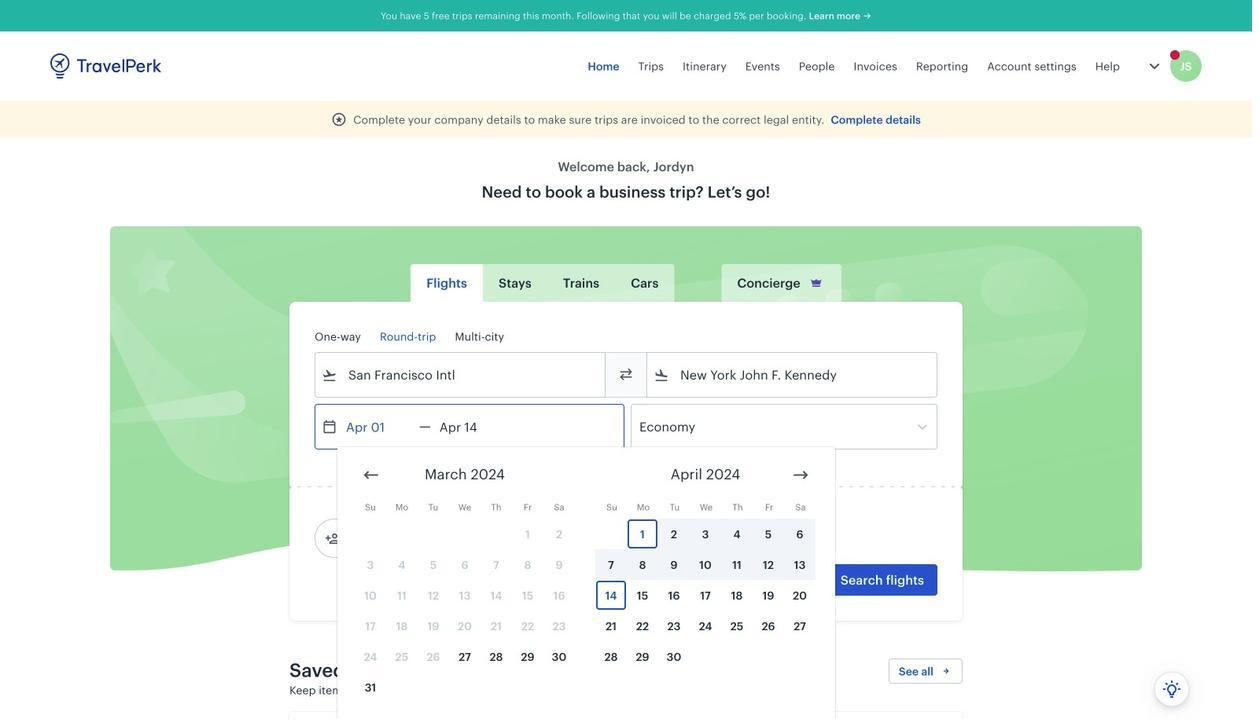 Task type: locate. For each thing, give the bounding box(es) containing it.
To search field
[[670, 363, 917, 388]]

Depart text field
[[338, 405, 419, 449]]

Return text field
[[431, 405, 513, 449]]



Task type: vqa. For each thing, say whether or not it's contained in the screenshot.
From search box
yes



Task type: describe. For each thing, give the bounding box(es) containing it.
move backward to switch to the previous month. image
[[362, 466, 381, 485]]

From search field
[[338, 363, 585, 388]]

calendar application
[[338, 448, 1253, 720]]

move forward to switch to the next month. image
[[791, 466, 810, 485]]



